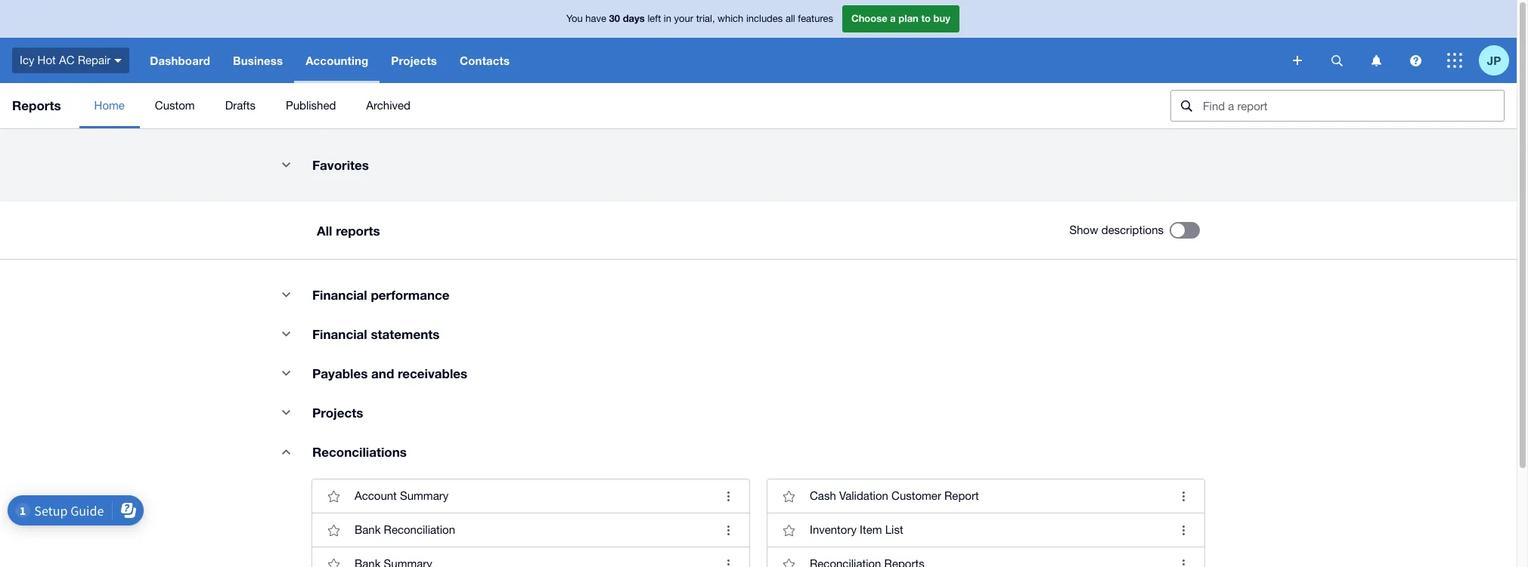 Task type: locate. For each thing, give the bounding box(es) containing it.
drafts
[[225, 99, 256, 112]]

favorite image left account
[[318, 482, 349, 512]]

expand report group image
[[271, 437, 301, 467]]

navigation containing dashboard
[[139, 38, 1283, 83]]

projects down 'payables'
[[312, 405, 363, 421]]

projects up 'archived'
[[391, 54, 437, 67]]

icy hot ac repair button
[[0, 38, 139, 83]]

dashboard
[[150, 54, 210, 67]]

navigation inside banner
[[139, 38, 1283, 83]]

statements
[[371, 327, 440, 343]]

account summary
[[355, 490, 449, 503]]

svg image right repair
[[114, 59, 122, 63]]

all
[[317, 223, 332, 239]]

includes
[[746, 13, 783, 24]]

a
[[890, 12, 896, 24]]

which
[[718, 13, 744, 24]]

favorite image left bank
[[318, 516, 349, 546]]

more options image
[[713, 516, 743, 546]]

projects
[[391, 54, 437, 67], [312, 405, 363, 421]]

contacts button
[[448, 38, 521, 83]]

features
[[798, 13, 833, 24]]

svg image up find a report text box
[[1293, 56, 1302, 65]]

financial
[[312, 287, 367, 303], [312, 327, 367, 343]]

4 collapse report group image from the top
[[271, 358, 301, 389]]

your
[[674, 13, 694, 24]]

favorite image inside bank reconciliation link
[[318, 516, 349, 546]]

account summary link
[[312, 480, 749, 513]]

2 financial from the top
[[312, 327, 367, 343]]

receivables
[[398, 366, 468, 382]]

left
[[648, 13, 661, 24]]

reconciliations
[[312, 445, 407, 461]]

show
[[1070, 224, 1098, 237]]

2 collapse report group image from the top
[[271, 280, 301, 310]]

bank
[[355, 524, 381, 537]]

favorite image left cash
[[774, 482, 804, 512]]

favorite image for bank reconciliation
[[318, 550, 349, 568]]

ac
[[59, 54, 74, 66]]

performance
[[371, 287, 450, 303]]

archived link
[[351, 83, 426, 129]]

0 horizontal spatial projects
[[312, 405, 363, 421]]

show descriptions
[[1070, 224, 1164, 237]]

home link
[[79, 83, 140, 129]]

more options image
[[713, 482, 743, 512], [1168, 482, 1199, 512], [1168, 516, 1199, 546], [713, 550, 743, 568], [1168, 550, 1199, 568]]

item
[[860, 524, 882, 537]]

drafts link
[[210, 83, 271, 129]]

collapse report group image for favorites
[[271, 150, 301, 180]]

svg image left svg icon
[[1331, 55, 1343, 66]]

more options image inside inventory item list link
[[1168, 516, 1199, 546]]

1 horizontal spatial projects
[[391, 54, 437, 67]]

accounting button
[[294, 38, 380, 83]]

days
[[623, 12, 645, 24]]

1 vertical spatial financial
[[312, 327, 367, 343]]

more options image for account summary
[[713, 482, 743, 512]]

list
[[885, 524, 903, 537]]

account
[[355, 490, 397, 503]]

projects button
[[380, 38, 448, 83]]

financial up 'payables'
[[312, 327, 367, 343]]

jp button
[[1479, 38, 1517, 83]]

svg image left jp
[[1447, 53, 1462, 68]]

hot
[[38, 54, 56, 66]]

3 collapse report group image from the top
[[271, 319, 301, 349]]

favorite image
[[318, 482, 349, 512], [774, 482, 804, 512], [318, 516, 349, 546]]

30
[[609, 12, 620, 24]]

more options image inside account summary link
[[713, 482, 743, 512]]

more options image inside cash validation customer report link
[[1168, 482, 1199, 512]]

projects inside popup button
[[391, 54, 437, 67]]

collapse report group image for financial performance
[[271, 280, 301, 310]]

navigation
[[139, 38, 1283, 83]]

banner
[[0, 0, 1517, 83]]

menu
[[79, 83, 1159, 129]]

favorite image
[[774, 516, 804, 546], [318, 550, 349, 568], [774, 550, 804, 568]]

reports
[[12, 98, 61, 113]]

1 collapse report group image from the top
[[271, 150, 301, 180]]

1 financial from the top
[[312, 287, 367, 303]]

collapse report group image
[[271, 150, 301, 180], [271, 280, 301, 310], [271, 319, 301, 349], [271, 358, 301, 389]]

0 vertical spatial financial
[[312, 287, 367, 303]]

svg image inside icy hot ac repair popup button
[[114, 59, 122, 63]]

cash
[[810, 490, 836, 503]]

bank reconciliation
[[355, 524, 455, 537]]

favorites
[[312, 157, 369, 173]]

0 vertical spatial projects
[[391, 54, 437, 67]]

accounting
[[306, 54, 369, 67]]

financial up the "financial statements"
[[312, 287, 367, 303]]

you
[[566, 13, 583, 24]]

financial for financial performance
[[312, 287, 367, 303]]

1 vertical spatial projects
[[312, 405, 363, 421]]

payables
[[312, 366, 368, 382]]

Find a report text field
[[1202, 91, 1504, 121]]

financial for financial statements
[[312, 327, 367, 343]]

collapse report group image
[[271, 398, 301, 428]]

published
[[286, 99, 336, 112]]

None field
[[1171, 90, 1505, 122]]

collapse report group image for financial statements
[[271, 319, 301, 349]]

svg image
[[1447, 53, 1462, 68], [1331, 55, 1343, 66], [1410, 55, 1421, 66], [1293, 56, 1302, 65], [114, 59, 122, 63]]

business button
[[222, 38, 294, 83]]

customer
[[892, 490, 941, 503]]



Task type: vqa. For each thing, say whether or not it's contained in the screenshot.
Remove Favorite image to the bottom
no



Task type: describe. For each thing, give the bounding box(es) containing it.
summary
[[400, 490, 449, 503]]

descriptions
[[1102, 224, 1164, 237]]

business
[[233, 54, 283, 67]]

home
[[94, 99, 125, 112]]

archived
[[366, 99, 411, 112]]

svg image right svg icon
[[1410, 55, 1421, 66]]

favorite image for cash validation customer report
[[774, 482, 804, 512]]

inventory
[[810, 524, 857, 537]]

validation
[[839, 490, 888, 503]]

cash validation customer report
[[810, 490, 979, 503]]

custom link
[[140, 83, 210, 129]]

jp
[[1487, 53, 1501, 67]]

reports
[[336, 223, 380, 239]]

and
[[371, 366, 394, 382]]

cash validation customer report link
[[768, 480, 1205, 513]]

report
[[945, 490, 979, 503]]

icy hot ac repair
[[20, 54, 111, 66]]

financial statements
[[312, 327, 440, 343]]

bank reconciliation link
[[312, 513, 749, 547]]

more options image for cash validation customer report
[[1168, 482, 1199, 512]]

favorite image for inventory item list
[[774, 550, 804, 568]]

repair
[[78, 54, 111, 66]]

published link
[[271, 83, 351, 129]]

icy
[[20, 54, 34, 66]]

buy
[[934, 12, 951, 24]]

banner containing jp
[[0, 0, 1517, 83]]

trial,
[[696, 13, 715, 24]]

financial performance
[[312, 287, 450, 303]]

inventory item list link
[[768, 513, 1205, 547]]

contacts
[[460, 54, 510, 67]]

plan
[[899, 12, 919, 24]]

more options image for inventory item list
[[1168, 516, 1199, 546]]

choose a plan to buy
[[851, 12, 951, 24]]

favorite image for bank reconciliation
[[318, 516, 349, 546]]

favorite image inside inventory item list link
[[774, 516, 804, 546]]

menu containing home
[[79, 83, 1159, 129]]

choose
[[851, 12, 888, 24]]

svg image
[[1371, 55, 1381, 66]]

collapse report group image for payables and receivables
[[271, 358, 301, 389]]

payables and receivables
[[312, 366, 468, 382]]

all
[[786, 13, 795, 24]]

you have 30 days left in your trial, which includes all features
[[566, 12, 833, 24]]

dashboard link
[[139, 38, 222, 83]]

favorite image for account summary
[[318, 482, 349, 512]]

reconciliation
[[384, 524, 455, 537]]

inventory item list
[[810, 524, 903, 537]]

have
[[586, 13, 606, 24]]

custom
[[155, 99, 195, 112]]

in
[[664, 13, 671, 24]]

all reports
[[317, 223, 380, 239]]

to
[[921, 12, 931, 24]]



